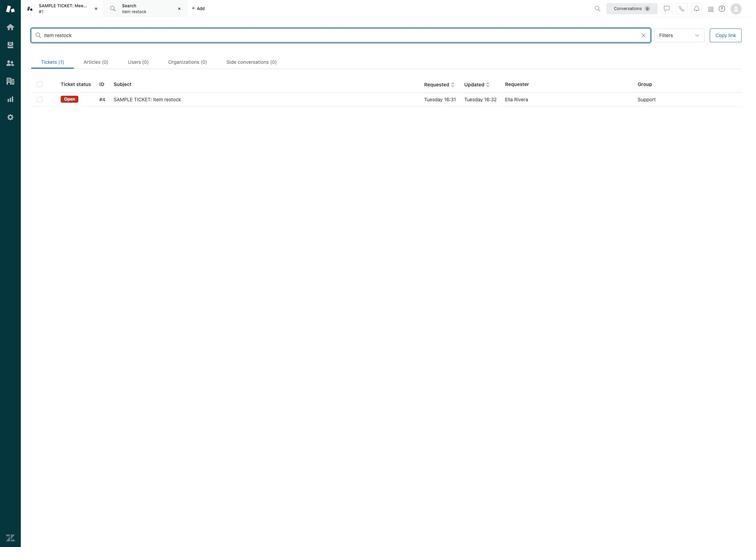 Task type: locate. For each thing, give the bounding box(es) containing it.
close image
[[176, 5, 183, 12]]

reporting image
[[6, 95, 15, 104]]

zendesk products image
[[709, 7, 714, 12]]

tab
[[21, 0, 104, 17], [104, 0, 187, 17], [31, 55, 74, 69], [74, 55, 118, 69], [118, 55, 159, 69], [159, 55, 217, 69], [217, 55, 287, 69]]

main element
[[0, 0, 21, 547]]

tab list
[[31, 55, 742, 69]]

get help image
[[719, 6, 726, 12]]

organizations image
[[6, 77, 15, 86]]

admin image
[[6, 113, 15, 122]]

get started image
[[6, 23, 15, 32]]

zendesk support image
[[6, 5, 15, 14]]

zendesk image
[[6, 534, 15, 543]]

row
[[31, 93, 742, 107]]

Search: text field
[[44, 32, 647, 39]]



Task type: vqa. For each thing, say whether or not it's contained in the screenshot.
second OPTION from the top of the Options list box
no



Task type: describe. For each thing, give the bounding box(es) containing it.
views image
[[6, 41, 15, 50]]

notifications image
[[694, 6, 700, 11]]

clear search image
[[641, 33, 647, 38]]

close image
[[93, 5, 100, 12]]

tabs tab list
[[21, 0, 592, 17]]

button displays agent's chat status as invisible. image
[[664, 6, 670, 11]]

customers image
[[6, 59, 15, 68]]



